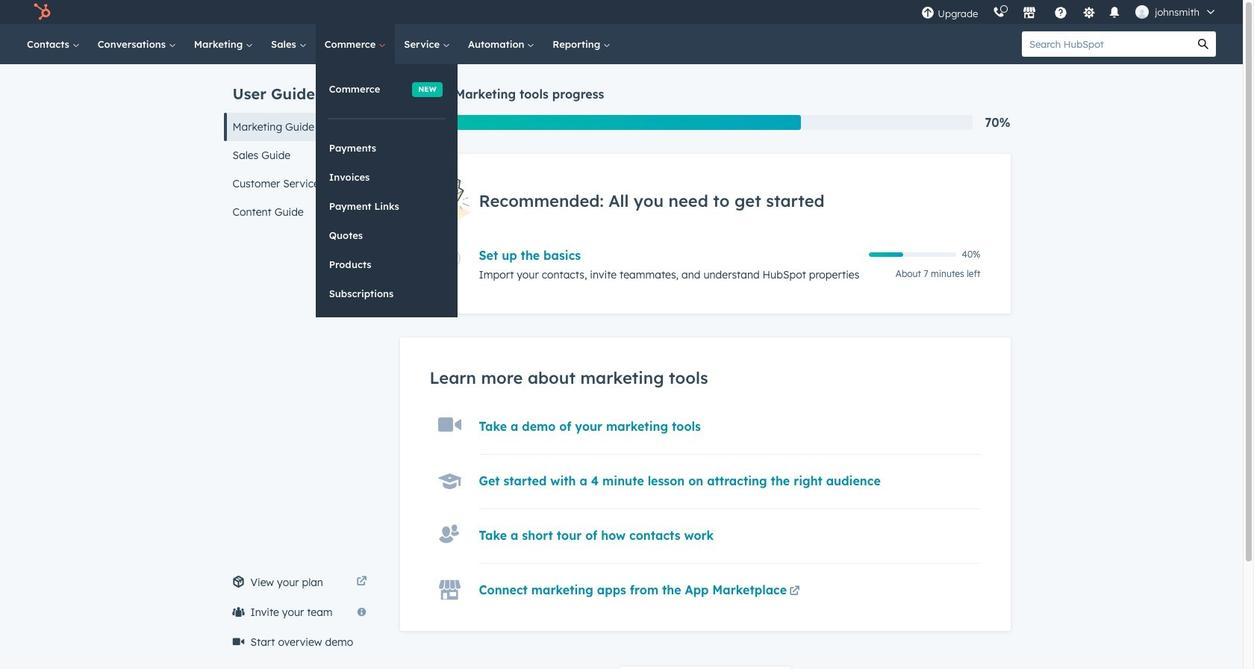 Task type: vqa. For each thing, say whether or not it's contained in the screenshot.
list box
no



Task type: locate. For each thing, give the bounding box(es) containing it.
john smith image
[[1136, 5, 1149, 19]]

user guides element
[[224, 64, 376, 226]]

marketplaces image
[[1023, 7, 1037, 20]]

menu
[[914, 0, 1225, 24]]

progress bar
[[400, 115, 801, 130]]

link opens in a new window image
[[357, 573, 367, 591], [357, 576, 367, 588], [790, 586, 800, 597]]



Task type: describe. For each thing, give the bounding box(es) containing it.
link opens in a new window image
[[790, 583, 800, 601]]

commerce menu
[[316, 64, 457, 317]]

[object object] complete progress bar
[[869, 253, 904, 257]]

Search HubSpot search field
[[1022, 31, 1191, 57]]



